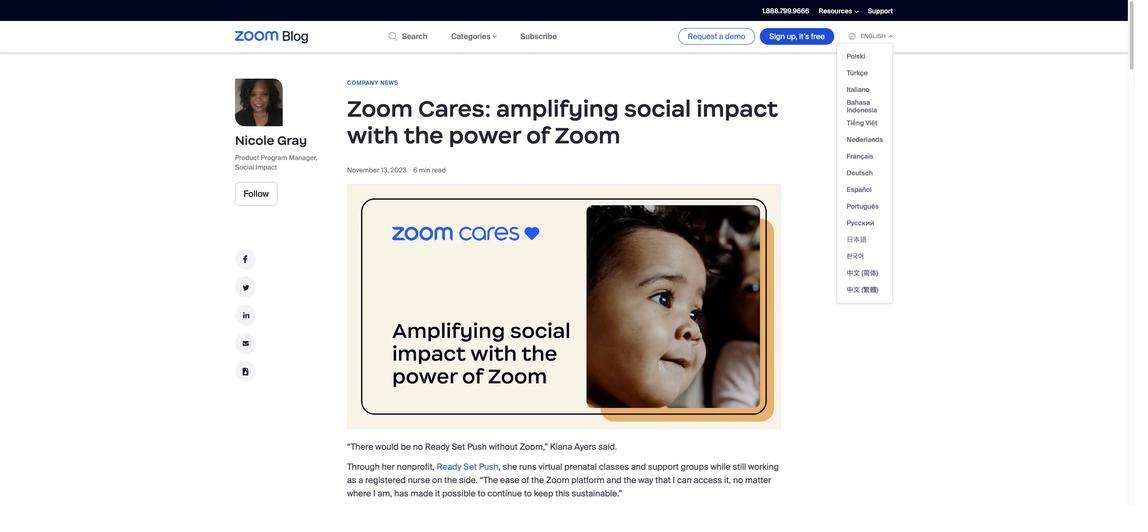 Task type: locate. For each thing, give the bounding box(es) containing it.
français
[[847, 152, 874, 161]]

, she runs virtual prenatal classes and support groups while still working as a registered nurse on the side. "the ease of the zoom platform and the way that i can access it, no matter where i am, has made it possible to continue to keep this sustainable."
[[347, 462, 779, 500]]

a left the demo
[[719, 31, 724, 41]]

program
[[261, 154, 287, 162]]

中文
[[847, 269, 861, 278], [847, 286, 861, 294]]

1 vertical spatial ready
[[437, 462, 462, 473]]

company news link
[[347, 79, 399, 87]]

a
[[719, 31, 724, 41], [359, 475, 363, 487]]

a inside , she runs virtual prenatal classes and support groups while still working as a registered nurse on the side. "the ease of the zoom platform and the way that i can access it, no matter where i am, has made it possible to continue to keep this sustainable."
[[359, 475, 363, 487]]

1 vertical spatial no
[[734, 475, 744, 487]]

ready up on
[[437, 462, 462, 473]]

where
[[347, 488, 371, 500]]

subscribe link
[[521, 31, 557, 41]]

ready up through her nonprofit, ready set push
[[425, 442, 450, 453]]

0 vertical spatial 中文
[[847, 269, 861, 278]]

can
[[678, 475, 692, 487]]

possible
[[442, 488, 476, 500]]

中文 (繁體) link
[[847, 282, 879, 299]]

6
[[413, 166, 418, 175]]

1 horizontal spatial no
[[734, 475, 744, 487]]

português
[[847, 202, 880, 211]]

1 vertical spatial 中文
[[847, 286, 861, 294]]

nicole gray image
[[235, 79, 283, 126]]

classes
[[599, 462, 629, 473]]

0 horizontal spatial a
[[359, 475, 363, 487]]

1 vertical spatial of
[[522, 475, 530, 487]]

product
[[235, 154, 259, 162]]

of inside zoom cares: amplifying social impact with the power of zoom
[[527, 121, 550, 150]]

中文 for 中文 (繁體)
[[847, 286, 861, 294]]

subscribe
[[521, 31, 557, 41]]

said.
[[599, 442, 617, 453]]

way
[[639, 475, 654, 487]]

prenatal
[[565, 462, 597, 473]]

0 vertical spatial a
[[719, 31, 724, 41]]

1 horizontal spatial to
[[524, 488, 532, 500]]

be
[[401, 442, 411, 453]]

she
[[503, 462, 518, 473]]

while
[[711, 462, 731, 473]]

0 vertical spatial of
[[527, 121, 550, 150]]

1 vertical spatial and
[[607, 475, 622, 487]]

中文 left (繁體)
[[847, 286, 861, 294]]

made
[[411, 488, 434, 500]]

no right be
[[413, 442, 423, 453]]

nederlands
[[847, 135, 884, 144]]

of
[[527, 121, 550, 150], [522, 475, 530, 487]]

中文 (简体) link
[[847, 265, 879, 282]]

0 horizontal spatial i
[[373, 488, 376, 500]]

through
[[347, 462, 380, 473]]

still
[[733, 462, 747, 473]]

0 vertical spatial and
[[631, 462, 646, 473]]

1 vertical spatial i
[[373, 488, 376, 500]]

zoom cares: amplifying social impact with the power of zoom image
[[347, 185, 781, 429]]

1 中文 from the top
[[847, 269, 861, 278]]

push up the ready set push link
[[467, 442, 487, 453]]

english
[[861, 32, 886, 40]]

company
[[347, 79, 379, 87]]

sustainable."
[[572, 488, 622, 500]]

i left am,
[[373, 488, 376, 500]]

中文 down 한국어 link
[[847, 269, 861, 278]]

and down classes
[[607, 475, 622, 487]]

한국어 link
[[847, 249, 865, 265]]

support
[[648, 462, 679, 473]]

follow link
[[235, 182, 277, 206]]

share to linkedin image
[[235, 305, 256, 326]]

,
[[499, 462, 501, 473]]

the right on
[[444, 475, 457, 487]]

1 horizontal spatial i
[[673, 475, 675, 487]]

and up way
[[631, 462, 646, 473]]

português link
[[847, 198, 880, 215]]

to down "the in the bottom of the page
[[478, 488, 486, 500]]

resources
[[819, 7, 853, 15]]

push
[[467, 442, 487, 453], [479, 462, 499, 473]]

this
[[556, 488, 570, 500]]

0 horizontal spatial and
[[607, 475, 622, 487]]

1 vertical spatial push
[[479, 462, 499, 473]]

türkçe link
[[847, 65, 868, 82]]

2 中文 from the top
[[847, 286, 861, 294]]

follow
[[244, 188, 269, 200]]

with
[[347, 121, 399, 150]]

русский link
[[847, 215, 875, 232]]

virtual
[[539, 462, 563, 473]]

italiano
[[847, 85, 870, 94]]

deutsch link
[[847, 165, 874, 182]]

0 horizontal spatial to
[[478, 488, 486, 500]]

support link
[[868, 7, 893, 15]]

her
[[382, 462, 395, 473]]

to left keep
[[524, 488, 532, 500]]

sign up, it's free
[[770, 31, 825, 41]]

no right it,
[[734, 475, 744, 487]]

1 vertical spatial set
[[464, 462, 477, 473]]

through her nonprofit, ready set push
[[347, 462, 499, 473]]

and
[[631, 462, 646, 473], [607, 475, 622, 487]]

working
[[749, 462, 779, 473]]

0 vertical spatial ready
[[425, 442, 450, 453]]

the
[[404, 121, 444, 150], [444, 475, 457, 487], [532, 475, 544, 487], [624, 475, 637, 487]]

groups
[[681, 462, 709, 473]]

product program manager, social impact
[[235, 154, 317, 172]]

中文 for 中文 (简体)
[[847, 269, 861, 278]]

the left way
[[624, 475, 637, 487]]

zoom cares: amplifying social impact with the power of zoom
[[347, 94, 779, 150]]

nicole
[[235, 133, 275, 148]]

1 horizontal spatial a
[[719, 31, 724, 41]]

request
[[688, 31, 718, 41]]

ease
[[500, 475, 520, 487]]

set up the side.
[[464, 462, 477, 473]]

the up min
[[404, 121, 444, 150]]

read
[[432, 166, 446, 175]]

bahasa indonesia link
[[847, 98, 884, 115]]

kiana
[[550, 442, 573, 453]]

1 vertical spatial a
[[359, 475, 363, 487]]

i left can
[[673, 475, 675, 487]]

manager,
[[289, 154, 317, 162]]

push up "the in the bottom of the page
[[479, 462, 499, 473]]

set up the ready set push link
[[452, 442, 465, 453]]

november
[[347, 166, 380, 175]]

中文 inside 'link'
[[847, 286, 861, 294]]

categories button
[[451, 31, 497, 41]]

a right as
[[359, 475, 363, 487]]

demo
[[726, 31, 746, 41]]

1 horizontal spatial and
[[631, 462, 646, 473]]

日本語 link
[[847, 232, 867, 249]]

search
[[402, 31, 428, 41]]

0 vertical spatial no
[[413, 442, 423, 453]]

resources button
[[819, 7, 859, 15]]



Task type: describe. For each thing, give the bounding box(es) containing it.
"there
[[347, 442, 374, 453]]

am,
[[378, 488, 392, 500]]

access
[[694, 475, 723, 487]]

0 horizontal spatial no
[[413, 442, 423, 453]]

nicole gray link
[[235, 133, 307, 148]]

italiano link
[[847, 82, 870, 98]]

français link
[[847, 148, 874, 165]]

request a demo link
[[679, 28, 756, 45]]

ready set push link
[[437, 462, 499, 473]]

türkçe
[[847, 69, 868, 77]]

keep
[[534, 488, 554, 500]]

that
[[656, 475, 671, 487]]

november 13, 2023
[[347, 166, 407, 175]]

would
[[376, 442, 399, 453]]

tiếng việt link
[[847, 115, 878, 132]]

it,
[[725, 475, 732, 487]]

zoom inside , she runs virtual prenatal classes and support groups while still working as a registered nurse on the side. "the ease of the zoom platform and the way that i can access it, no matter where i am, has made it possible to continue to keep this sustainable."
[[546, 475, 570, 487]]

as
[[347, 475, 357, 487]]

no inside , she runs virtual prenatal classes and support groups while still working as a registered nurse on the side. "the ease of the zoom platform and the way that i can access it, no matter where i am, has made it possible to continue to keep this sustainable."
[[734, 475, 744, 487]]

1.888.799.9666 link
[[763, 7, 810, 15]]

english button
[[849, 32, 893, 40]]

free
[[812, 31, 825, 41]]

(繁體)
[[862, 286, 879, 294]]

side.
[[459, 475, 478, 487]]

"the
[[480, 475, 498, 487]]

bahasa
[[847, 98, 871, 107]]

company news
[[347, 79, 399, 87]]

share to facebook image
[[235, 249, 256, 270]]

gray
[[277, 133, 307, 148]]

social
[[235, 163, 254, 172]]

ayers
[[575, 442, 597, 453]]

share to email image
[[235, 333, 256, 354]]

min
[[419, 166, 431, 175]]

the up keep
[[532, 475, 544, 487]]

share to twitter image
[[235, 277, 256, 298]]

registered
[[365, 475, 406, 487]]

support
[[868, 7, 893, 15]]

it's
[[800, 31, 810, 41]]

up,
[[787, 31, 798, 41]]

2 to from the left
[[524, 488, 532, 500]]

"there would be no ready set push without zoom," kiana ayers said.
[[347, 442, 619, 453]]

español
[[847, 185, 873, 194]]

0 vertical spatial push
[[467, 442, 487, 453]]

of inside , she runs virtual prenatal classes and support groups while still working as a registered nurse on the side. "the ease of the zoom platform and the way that i can access it, no matter where i am, has made it possible to continue to keep this sustainable."
[[522, 475, 530, 487]]

matter
[[746, 475, 772, 487]]

categories
[[451, 31, 491, 41]]

日本語
[[847, 236, 867, 244]]

español link
[[847, 182, 873, 198]]

tiếng
[[847, 119, 865, 127]]

中文 (繁體)
[[847, 286, 879, 294]]

1 to from the left
[[478, 488, 486, 500]]

cares:
[[418, 94, 491, 123]]

italiano bahasa indonesia tiếng việt
[[847, 85, 878, 127]]

polski link
[[847, 48, 866, 65]]

impact
[[697, 94, 779, 123]]

0 vertical spatial i
[[673, 475, 675, 487]]

0 vertical spatial set
[[452, 442, 465, 453]]

indonesia
[[847, 106, 878, 114]]

polski
[[847, 52, 866, 60]]

power
[[449, 121, 521, 150]]

social
[[625, 94, 692, 123]]

has
[[395, 488, 409, 500]]

search link
[[389, 31, 428, 41]]

on
[[432, 475, 442, 487]]

русский
[[847, 219, 875, 227]]

the inside zoom cares: amplifying social impact with the power of zoom
[[404, 121, 444, 150]]

한국어
[[847, 252, 865, 261]]

việt
[[866, 119, 878, 127]]

without
[[489, 442, 518, 453]]

continue
[[488, 488, 522, 500]]

sign up, it's free link
[[760, 28, 835, 45]]

news
[[380, 79, 399, 87]]

runs
[[520, 462, 537, 473]]

6 min read
[[413, 166, 446, 175]]

13,
[[381, 166, 389, 175]]



Task type: vqa. For each thing, say whether or not it's contained in the screenshot.
your to the top
no



